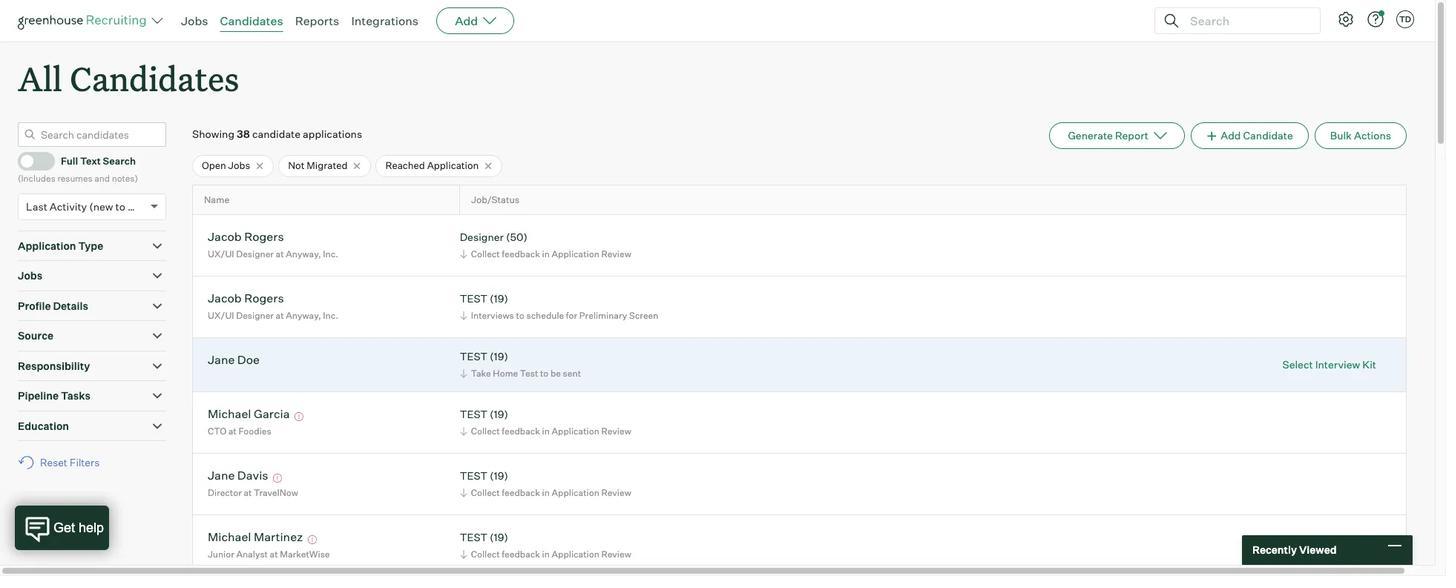 Task type: describe. For each thing, give the bounding box(es) containing it.
preliminary
[[579, 310, 627, 321]]

travelnow
[[254, 487, 298, 499]]

for
[[566, 310, 577, 321]]

generate
[[1068, 129, 1113, 142]]

reset
[[40, 456, 67, 469]]

0 horizontal spatial jobs
[[18, 270, 42, 282]]

add button
[[436, 7, 514, 34]]

4 collect from the top
[[471, 549, 500, 560]]

candidate
[[1243, 129, 1293, 142]]

jacob rogers ux/ui designer at anyway, inc. for test
[[208, 291, 338, 321]]

td button
[[1397, 10, 1414, 28]]

to inside the test (19) take home test to be sent
[[540, 368, 549, 379]]

Search candidates field
[[18, 123, 166, 147]]

text
[[80, 155, 101, 167]]

integrations link
[[351, 13, 419, 28]]

test (19) collect feedback in application review for jane davis
[[460, 470, 631, 499]]

not migrated
[[288, 160, 348, 172]]

director at travelnow
[[208, 487, 298, 499]]

test for director at travelnow
[[460, 470, 488, 483]]

michael garcia link
[[208, 407, 290, 424]]

5 test from the top
[[460, 532, 488, 544]]

in for ux/ui designer at anyway, inc.
[[542, 249, 550, 260]]

bulk actions
[[1330, 129, 1391, 142]]

michael for michael martinez
[[208, 530, 251, 545]]

jacob rogers link for designer
[[208, 230, 284, 247]]

select interview kit link
[[1283, 358, 1377, 373]]

responsibility
[[18, 360, 90, 372]]

profile
[[18, 300, 51, 312]]

full
[[61, 155, 78, 167]]

director
[[208, 487, 242, 499]]

schedule
[[526, 310, 564, 321]]

michael garcia has been in application review for more than 5 days image
[[292, 413, 306, 422]]

bulk
[[1330, 129, 1352, 142]]

(19) for director at travelnow
[[490, 470, 508, 483]]

candidate
[[252, 128, 301, 140]]

take
[[471, 368, 491, 379]]

td
[[1399, 14, 1411, 24]]

ux/ui for test (19)
[[208, 310, 234, 321]]

add for add candidate
[[1221, 129, 1241, 142]]

michael garcia
[[208, 407, 290, 422]]

details
[[53, 300, 88, 312]]

jane for jane doe
[[208, 353, 235, 368]]

3 test (19) collect feedback in application review from the top
[[460, 532, 631, 560]]

davis
[[237, 469, 268, 483]]

collect for cto at foodies
[[471, 426, 500, 437]]

interview
[[1315, 359, 1360, 372]]

generate report button
[[1050, 123, 1185, 149]]

open
[[202, 160, 226, 172]]

feedback for cto at foodies
[[502, 426, 540, 437]]

recently
[[1253, 544, 1297, 557]]

resumes
[[57, 173, 92, 184]]

filters
[[70, 456, 100, 469]]

doe
[[237, 353, 260, 368]]

select interview kit
[[1283, 359, 1377, 372]]

jane doe
[[208, 353, 260, 368]]

analyst
[[236, 549, 268, 560]]

showing
[[192, 128, 234, 140]]

test (19) collect feedback in application review for michael garcia
[[460, 408, 631, 437]]

(19) for ux/ui designer at anyway, inc.
[[490, 293, 508, 305]]

integrations
[[351, 13, 419, 28]]

in for director at travelnow
[[542, 487, 550, 499]]

old)
[[128, 200, 147, 213]]

last activity (new to old) option
[[26, 200, 147, 213]]

last
[[26, 200, 47, 213]]

designer inside designer (50) collect feedback in application review
[[460, 231, 504, 244]]

add candidate
[[1221, 129, 1293, 142]]

jacob for designer
[[208, 230, 242, 244]]

ux/ui for designer (50)
[[208, 249, 234, 260]]

job/status
[[471, 194, 520, 205]]

sent
[[563, 368, 581, 379]]

recently viewed
[[1253, 544, 1337, 557]]

junior
[[208, 549, 234, 560]]

inc. for test (19)
[[323, 310, 338, 321]]

1 vertical spatial jobs
[[228, 160, 250, 172]]

designer for designer (50)
[[236, 249, 274, 260]]

type
[[78, 239, 103, 252]]

viewed
[[1299, 544, 1337, 557]]

jacob rogers ux/ui designer at anyway, inc. for designer
[[208, 230, 338, 260]]

designer for test (19)
[[236, 310, 274, 321]]

test for ux/ui designer at anyway, inc.
[[460, 293, 488, 305]]

jane davis has been in application review for more than 5 days image
[[271, 474, 284, 483]]

jacob rogers link for test
[[208, 291, 284, 308]]

candidate reports are now available! apply filters and select "view in app" element
[[1050, 123, 1185, 149]]

take home test to be sent link
[[458, 367, 585, 381]]

review for ux/ui designer at anyway, inc.
[[601, 249, 631, 260]]

and
[[94, 173, 110, 184]]

jane for jane davis
[[208, 469, 235, 483]]

reached application
[[385, 160, 479, 172]]

jacob for test
[[208, 291, 242, 306]]

junior analyst at marketwise
[[208, 549, 330, 560]]

jobs link
[[181, 13, 208, 28]]

generate report
[[1068, 129, 1149, 142]]

collect for ux/ui designer at anyway, inc.
[[471, 249, 500, 260]]



Task type: locate. For each thing, give the bounding box(es) containing it.
1 vertical spatial jacob rogers link
[[208, 291, 284, 308]]

1 feedback from the top
[[502, 249, 540, 260]]

to
[[115, 200, 125, 213], [516, 310, 525, 321], [540, 368, 549, 379]]

jobs left candidates link
[[181, 13, 208, 28]]

jane doe link
[[208, 353, 260, 370]]

1 in from the top
[[542, 249, 550, 260]]

jacob rogers link down name
[[208, 230, 284, 247]]

0 vertical spatial jacob
[[208, 230, 242, 244]]

ux/ui down name
[[208, 249, 234, 260]]

select
[[1283, 359, 1313, 372]]

2 anyway, from the top
[[286, 310, 321, 321]]

1 anyway, from the top
[[286, 249, 321, 260]]

1 vertical spatial rogers
[[244, 291, 284, 306]]

collect feedback in application review link for michael martinez
[[458, 548, 635, 562]]

test (19) interviews to schedule for preliminary screen
[[460, 293, 659, 321]]

4 review from the top
[[601, 549, 631, 560]]

michael up the cto at foodies on the left bottom
[[208, 407, 251, 422]]

ux/ui up the jane doe
[[208, 310, 234, 321]]

2 jacob from the top
[[208, 291, 242, 306]]

0 vertical spatial inc.
[[323, 249, 338, 260]]

2 collect from the top
[[471, 426, 500, 437]]

1 michael from the top
[[208, 407, 251, 422]]

in
[[542, 249, 550, 260], [542, 426, 550, 437], [542, 487, 550, 499], [542, 549, 550, 560]]

1 jacob rogers ux/ui designer at anyway, inc. from the top
[[208, 230, 338, 260]]

1 vertical spatial to
[[516, 310, 525, 321]]

1 test (19) collect feedback in application review from the top
[[460, 408, 631, 437]]

2 collect feedback in application review link from the top
[[458, 424, 635, 438]]

migrated
[[307, 160, 348, 172]]

name
[[204, 194, 229, 205]]

3 review from the top
[[601, 487, 631, 499]]

2 horizontal spatial to
[[540, 368, 549, 379]]

martinez
[[254, 530, 303, 545]]

jacob rogers ux/ui designer at anyway, inc. down name
[[208, 230, 338, 260]]

jobs
[[181, 13, 208, 28], [228, 160, 250, 172], [18, 270, 42, 282]]

not
[[288, 160, 305, 172]]

1 review from the top
[[601, 249, 631, 260]]

2 michael from the top
[[208, 530, 251, 545]]

2 feedback from the top
[[502, 426, 540, 437]]

test inside the test (19) interviews to schedule for preliminary screen
[[460, 293, 488, 305]]

1 collect feedback in application review link from the top
[[458, 247, 635, 261]]

interviews
[[471, 310, 514, 321]]

inc. for designer (50)
[[323, 249, 338, 260]]

jacob up the jane doe
[[208, 291, 242, 306]]

2 vertical spatial test (19) collect feedback in application review
[[460, 532, 631, 560]]

notes)
[[112, 173, 138, 184]]

1 jacob from the top
[[208, 230, 242, 244]]

michael up junior
[[208, 530, 251, 545]]

3 test from the top
[[460, 408, 488, 421]]

application
[[427, 160, 479, 172], [18, 239, 76, 252], [552, 249, 599, 260], [552, 426, 599, 437], [552, 487, 599, 499], [552, 549, 599, 560]]

jane up director
[[208, 469, 235, 483]]

in inside designer (50) collect feedback in application review
[[542, 249, 550, 260]]

0 vertical spatial add
[[455, 13, 478, 28]]

rogers for designer
[[244, 230, 284, 244]]

1 horizontal spatial jobs
[[181, 13, 208, 28]]

collect inside designer (50) collect feedback in application review
[[471, 249, 500, 260]]

reports link
[[295, 13, 339, 28]]

4 test from the top
[[460, 470, 488, 483]]

1 jane from the top
[[208, 353, 235, 368]]

Search text field
[[1187, 10, 1307, 32]]

jacob down name
[[208, 230, 242, 244]]

2 jane from the top
[[208, 469, 235, 483]]

jane left doe
[[208, 353, 235, 368]]

test (19) collect feedback in application review
[[460, 408, 631, 437], [460, 470, 631, 499], [460, 532, 631, 560]]

1 vertical spatial jacob rogers ux/ui designer at anyway, inc.
[[208, 291, 338, 321]]

2 vertical spatial jobs
[[18, 270, 42, 282]]

1 vertical spatial candidates
[[70, 56, 239, 100]]

jane
[[208, 353, 235, 368], [208, 469, 235, 483]]

all candidates
[[18, 56, 239, 100]]

reached
[[385, 160, 425, 172]]

search
[[103, 155, 136, 167]]

5 (19) from the top
[[490, 532, 508, 544]]

michael martinez has been in application review for more than 5 days image
[[306, 536, 319, 545]]

3 feedback from the top
[[502, 487, 540, 499]]

0 horizontal spatial add
[[455, 13, 478, 28]]

0 vertical spatial test (19) collect feedback in application review
[[460, 408, 631, 437]]

source
[[18, 330, 53, 342]]

0 vertical spatial rogers
[[244, 230, 284, 244]]

0 vertical spatial jacob rogers ux/ui designer at anyway, inc.
[[208, 230, 338, 260]]

applications
[[303, 128, 362, 140]]

0 vertical spatial jobs
[[181, 13, 208, 28]]

(19)
[[490, 293, 508, 305], [490, 351, 508, 363], [490, 408, 508, 421], [490, 470, 508, 483], [490, 532, 508, 544]]

1 rogers from the top
[[244, 230, 284, 244]]

feedback
[[502, 249, 540, 260], [502, 426, 540, 437], [502, 487, 540, 499], [502, 549, 540, 560]]

add inside popup button
[[455, 13, 478, 28]]

td button
[[1394, 7, 1417, 31]]

0 vertical spatial to
[[115, 200, 125, 213]]

to for old)
[[115, 200, 125, 213]]

to left schedule
[[516, 310, 525, 321]]

jacob rogers ux/ui designer at anyway, inc.
[[208, 230, 338, 260], [208, 291, 338, 321]]

collect feedback in application review link
[[458, 247, 635, 261], [458, 424, 635, 438], [458, 486, 635, 500], [458, 548, 635, 562]]

collect feedback in application review link for jane davis
[[458, 486, 635, 500]]

1 vertical spatial test (19) collect feedback in application review
[[460, 470, 631, 499]]

2 jacob rogers link from the top
[[208, 291, 284, 308]]

checkmark image
[[24, 155, 36, 166]]

1 vertical spatial jacob
[[208, 291, 242, 306]]

feedback for director at travelnow
[[502, 487, 540, 499]]

add for add
[[455, 13, 478, 28]]

test inside the test (19) take home test to be sent
[[460, 351, 488, 363]]

1 ux/ui from the top
[[208, 249, 234, 260]]

configure image
[[1337, 10, 1355, 28]]

0 vertical spatial jacob rogers link
[[208, 230, 284, 247]]

cto at foodies
[[208, 426, 271, 437]]

candidates down jobs link
[[70, 56, 239, 100]]

reports
[[295, 13, 339, 28]]

2 vertical spatial designer
[[236, 310, 274, 321]]

anyway, for test
[[286, 310, 321, 321]]

application inside designer (50) collect feedback in application review
[[552, 249, 599, 260]]

jobs right open
[[228, 160, 250, 172]]

review for director at travelnow
[[601, 487, 631, 499]]

to left be in the bottom of the page
[[540, 368, 549, 379]]

1 vertical spatial inc.
[[323, 310, 338, 321]]

0 horizontal spatial to
[[115, 200, 125, 213]]

candidates link
[[220, 13, 283, 28]]

1 vertical spatial ux/ui
[[208, 310, 234, 321]]

anyway,
[[286, 249, 321, 260], [286, 310, 321, 321]]

home
[[493, 368, 518, 379]]

bulk actions link
[[1315, 123, 1407, 149]]

to for schedule
[[516, 310, 525, 321]]

marketwise
[[280, 549, 330, 560]]

report
[[1115, 129, 1149, 142]]

review
[[601, 249, 631, 260], [601, 426, 631, 437], [601, 487, 631, 499], [601, 549, 631, 560]]

michael martinez link
[[208, 530, 303, 547]]

1 vertical spatial designer
[[236, 249, 274, 260]]

1 vertical spatial michael
[[208, 530, 251, 545]]

rogers
[[244, 230, 284, 244], [244, 291, 284, 306]]

0 vertical spatial ux/ui
[[208, 249, 234, 260]]

2 (19) from the top
[[490, 351, 508, 363]]

foodies
[[238, 426, 271, 437]]

1 (19) from the top
[[490, 293, 508, 305]]

profile details
[[18, 300, 88, 312]]

last activity (new to old)
[[26, 200, 147, 213]]

activity
[[50, 200, 87, 213]]

3 collect from the top
[[471, 487, 500, 499]]

(50)
[[506, 231, 528, 244]]

4 in from the top
[[542, 549, 550, 560]]

anyway, for designer
[[286, 249, 321, 260]]

1 horizontal spatial to
[[516, 310, 525, 321]]

rogers for test
[[244, 291, 284, 306]]

test for cto at foodies
[[460, 408, 488, 421]]

reset filters
[[40, 456, 100, 469]]

to left old)
[[115, 200, 125, 213]]

actions
[[1354, 129, 1391, 142]]

2 jacob rogers ux/ui designer at anyway, inc. from the top
[[208, 291, 338, 321]]

feedback for ux/ui designer at anyway, inc.
[[502, 249, 540, 260]]

interviews to schedule for preliminary screen link
[[458, 309, 662, 323]]

reset filters button
[[18, 449, 107, 477]]

be
[[551, 368, 561, 379]]

1 vertical spatial add
[[1221, 129, 1241, 142]]

4 collect feedback in application review link from the top
[[458, 548, 635, 562]]

candidates right jobs link
[[220, 13, 283, 28]]

0 vertical spatial candidates
[[220, 13, 283, 28]]

2 test from the top
[[460, 351, 488, 363]]

38
[[237, 128, 250, 140]]

2 vertical spatial to
[[540, 368, 549, 379]]

1 collect from the top
[[471, 249, 500, 260]]

designer (50) collect feedback in application review
[[460, 231, 631, 260]]

tasks
[[61, 390, 91, 402]]

4 (19) from the top
[[490, 470, 508, 483]]

candidates
[[220, 13, 283, 28], [70, 56, 239, 100]]

review inside designer (50) collect feedback in application review
[[601, 249, 631, 260]]

greenhouse recruiting image
[[18, 12, 151, 30]]

jane davis
[[208, 469, 268, 483]]

2 rogers from the top
[[244, 291, 284, 306]]

3 collect feedback in application review link from the top
[[458, 486, 635, 500]]

education
[[18, 420, 69, 432]]

add
[[455, 13, 478, 28], [1221, 129, 1241, 142]]

0 vertical spatial jane
[[208, 353, 235, 368]]

jane davis link
[[208, 469, 268, 486]]

jacob rogers ux/ui designer at anyway, inc. up doe
[[208, 291, 338, 321]]

2 in from the top
[[542, 426, 550, 437]]

jacob rogers link
[[208, 230, 284, 247], [208, 291, 284, 308]]

add candidate link
[[1191, 123, 1309, 149]]

2 test (19) collect feedback in application review from the top
[[460, 470, 631, 499]]

0 vertical spatial michael
[[208, 407, 251, 422]]

3 in from the top
[[542, 487, 550, 499]]

0 vertical spatial designer
[[460, 231, 504, 244]]

2 inc. from the top
[[323, 310, 338, 321]]

feedback inside designer (50) collect feedback in application review
[[502, 249, 540, 260]]

1 jacob rogers link from the top
[[208, 230, 284, 247]]

jobs up profile
[[18, 270, 42, 282]]

1 test from the top
[[460, 293, 488, 305]]

kit
[[1363, 359, 1377, 372]]

1 horizontal spatial add
[[1221, 129, 1241, 142]]

review for cto at foodies
[[601, 426, 631, 437]]

1 inc. from the top
[[323, 249, 338, 260]]

3 (19) from the top
[[490, 408, 508, 421]]

test (19) take home test to be sent
[[460, 351, 581, 379]]

collect feedback in application review link for michael garcia
[[458, 424, 635, 438]]

application type
[[18, 239, 103, 252]]

in for cto at foodies
[[542, 426, 550, 437]]

michael for michael garcia
[[208, 407, 251, 422]]

collect for director at travelnow
[[471, 487, 500, 499]]

pipeline tasks
[[18, 390, 91, 402]]

2 horizontal spatial jobs
[[228, 160, 250, 172]]

jacob rogers link up doe
[[208, 291, 284, 308]]

2 ux/ui from the top
[[208, 310, 234, 321]]

cto
[[208, 426, 226, 437]]

all
[[18, 56, 62, 100]]

full text search (includes resumes and notes)
[[18, 155, 138, 184]]

michael martinez
[[208, 530, 303, 545]]

pipeline
[[18, 390, 59, 402]]

1 vertical spatial anyway,
[[286, 310, 321, 321]]

to inside the test (19) interviews to schedule for preliminary screen
[[516, 310, 525, 321]]

garcia
[[254, 407, 290, 422]]

screen
[[629, 310, 659, 321]]

4 feedback from the top
[[502, 549, 540, 560]]

(19) inside the test (19) take home test to be sent
[[490, 351, 508, 363]]

2 review from the top
[[601, 426, 631, 437]]

showing 38 candidate applications
[[192, 128, 362, 140]]

open jobs
[[202, 160, 250, 172]]

1 vertical spatial jane
[[208, 469, 235, 483]]

ux/ui
[[208, 249, 234, 260], [208, 310, 234, 321]]

0 vertical spatial anyway,
[[286, 249, 321, 260]]

(19) inside the test (19) interviews to schedule for preliminary screen
[[490, 293, 508, 305]]

(19) for cto at foodies
[[490, 408, 508, 421]]

test
[[520, 368, 538, 379]]



Task type: vqa. For each thing, say whether or not it's contained in the screenshot.
Jane related to Jane Davis
yes



